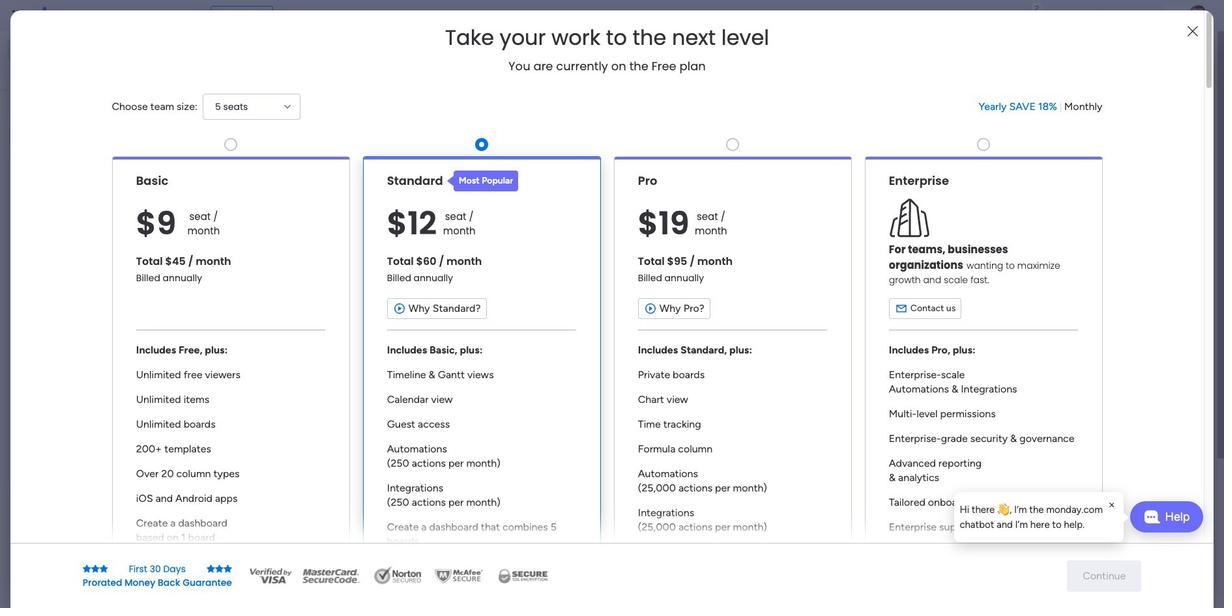 Task type: locate. For each thing, give the bounding box(es) containing it.
chat bot icon image
[[1144, 511, 1160, 524]]

list box
[[0, 152, 166, 464]]

enterprise tier selected option
[[865, 156, 1103, 588]]

0 vertical spatial option
[[8, 39, 158, 60]]

option
[[8, 39, 158, 60], [8, 61, 158, 82], [0, 154, 166, 157]]

tier options list box
[[112, 133, 1103, 588]]

1 star image from the left
[[207, 565, 215, 574]]

verified by visa image
[[248, 567, 293, 586]]

add to favorites image
[[673, 238, 686, 251], [443, 398, 456, 411]]

1 horizontal spatial add to favorites image
[[673, 238, 686, 251]]

see plans image
[[216, 8, 228, 23]]

0 vertical spatial terry turtle image
[[1188, 5, 1209, 26]]

mcafee secure image
[[433, 567, 485, 586]]

dialog
[[955, 493, 1124, 543]]

2 star image from the left
[[215, 565, 224, 574]]

1 vertical spatial terry turtle image
[[271, 536, 297, 562]]

2 vertical spatial option
[[0, 154, 166, 157]]

0 vertical spatial add to favorites image
[[673, 238, 686, 251]]

remove from favorites image
[[443, 238, 456, 251]]

section head
[[447, 171, 519, 192]]

terry turtle image left mastercard secure code image
[[271, 583, 297, 609]]

star image
[[83, 565, 91, 574], [91, 565, 100, 574], [100, 565, 108, 574], [224, 565, 232, 574]]

basic tier selected option
[[112, 156, 350, 588]]

0 horizontal spatial add to favorites image
[[443, 398, 456, 411]]

check circle image
[[990, 139, 998, 149]]

heading
[[445, 26, 769, 50]]

1 vertical spatial add to favorites image
[[443, 398, 456, 411]]

mastercard secure code image
[[299, 567, 364, 586]]

terry turtle image right help image
[[1188, 5, 1209, 26]]

1 vertical spatial option
[[8, 61, 158, 82]]

2 image
[[1031, 1, 1043, 15]]

notifications image
[[993, 9, 1006, 22]]

update feed image
[[1021, 9, 1034, 22]]

4 star image from the left
[[224, 565, 232, 574]]

close recently visited image
[[241, 106, 256, 122]]

2 element
[[372, 491, 388, 506], [372, 491, 388, 506]]

search everything image
[[1111, 9, 1124, 22]]

3 star image from the left
[[100, 565, 108, 574]]

terry turtle image up verified by visa image
[[271, 536, 297, 562]]

star image
[[207, 565, 215, 574], [215, 565, 224, 574]]

terry turtle image
[[1188, 5, 1209, 26], [271, 536, 297, 562], [271, 583, 297, 609]]

standard tier selected option
[[363, 156, 601, 588]]

2 star image from the left
[[91, 565, 100, 574]]



Task type: vqa. For each thing, say whether or not it's contained in the screenshot.
Search everything Image
yes



Task type: describe. For each thing, give the bounding box(es) containing it.
help image
[[1139, 9, 1152, 22]]

ssl encrypted image
[[490, 567, 555, 586]]

norton secured image
[[369, 567, 428, 586]]

getting started element
[[970, 475, 1166, 527]]

quick search results list box
[[241, 122, 939, 454]]

component image
[[487, 258, 499, 270]]

component image
[[717, 258, 729, 270]]

circle o image
[[990, 156, 998, 165]]

1 star image from the left
[[83, 565, 91, 574]]

templates image image
[[982, 262, 1154, 352]]

pro tier selected option
[[614, 156, 852, 588]]

select product image
[[12, 9, 25, 22]]

monday marketplace image
[[1079, 9, 1092, 22]]

add to favorites image
[[903, 238, 916, 251]]

billing cycle selection group
[[979, 100, 1103, 114]]

invite members image
[[1050, 9, 1063, 22]]

section head inside standard tier selected option
[[447, 171, 519, 192]]

help center element
[[970, 538, 1166, 590]]

2 vertical spatial terry turtle image
[[271, 583, 297, 609]]



